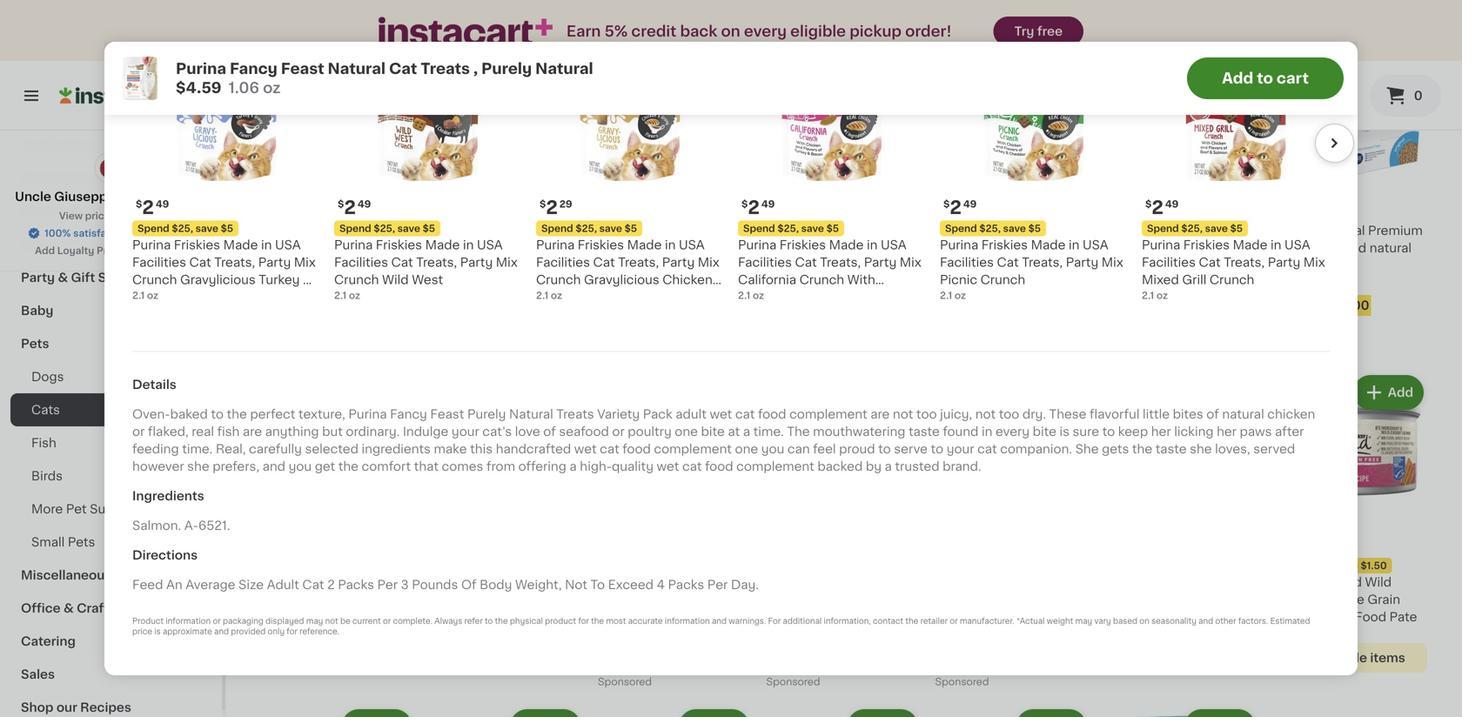 Task type: describe. For each thing, give the bounding box(es) containing it.
wet inside purina friskies wet cat food, shreds with ocean whitefish & tuna in sauce
[[352, 242, 377, 254]]

gravy for purina friskies made in usa facilities cat treats, party mix crunch gravylicious turkey & gravy flavors
[[132, 291, 168, 303]]

purina for purina fancy feast natural cat treats , purely natural $4.59 1.06 oz
[[176, 61, 226, 76]]

uncle giuseppe's marketplace logo image
[[94, 151, 128, 185]]

fancy for purina fancy feast natural cat treats , purely natural $4.59 1.06 oz
[[230, 61, 278, 76]]

food inside "purina beyond wild salmon recipe grain free wet cat food pate"
[[1356, 611, 1387, 623]]

1 horizontal spatial taste
[[1156, 443, 1187, 455]]

0 vertical spatial wet
[[710, 408, 732, 421]]

accurate
[[628, 618, 663, 626]]

made for purina friskies made in usa facilities cat treats, party mix crunch gravylicious chicken & gravy flavors
[[627, 239, 662, 251]]

miscellaneous
[[21, 569, 112, 582]]

4:40pm
[[1296, 89, 1349, 102]]

contact
[[873, 618, 904, 626]]

0 horizontal spatial you
[[289, 461, 312, 473]]

feed an average size adult cat 2 packs per 3 pounds of body weight, not to exceed 4 packs per day.
[[132, 579, 759, 591]]

shield
[[870, 225, 908, 237]]

most
[[606, 618, 626, 626]]

cat up at
[[736, 408, 755, 421]]

medleys
[[1164, 594, 1216, 606]]

treats inside the oven-baked to the perfect texture, purina fancy feast purely natural treats variety pack adult wet cat food complement are not too juicy, not too dry. these flavorful little bites of natural chicken or flaked, real fish are anything but ordinary. indulge your cat's love of seafood or poultry one bite at a time. the mouthwatering taste found in every bite is sure to keep her licking her paws after feeding time. real, carefully selected ingredients make this handcrafted wet cat food complement one you can feel proud to serve to your cat companion. she gets the taste she loves, served however she prefers, and you get the comfort that comes from offering a high-quality wet cat food complement backed by a trusted brand.
[[557, 408, 594, 421]]

2.1 oz for purina friskies made in usa facilities cat treats, party mix california crunch with chicken
[[738, 291, 764, 300]]

made for purina friskies made in usa facilities cat treats, party mix crunch wild west 2.1 oz
[[425, 239, 460, 251]]

0 vertical spatial supplies
[[73, 205, 127, 218]]

with inside "purina friskies made in usa facilities cat treats, party mix california crunch with chicken"
[[848, 274, 876, 286]]

, for purina fancy feast natural cat treats , purely natural
[[712, 594, 715, 606]]

product group containing purina dry kitten food, nurture muscle + brain development
[[767, 372, 922, 692]]

can
[[788, 443, 810, 455]]

purely for purina fancy feast natural cat treats , purely natural $4.59 1.06 oz
[[482, 61, 532, 76]]

add for purina beyond wild salmon recipe grain free wet cat food pate
[[1388, 387, 1414, 399]]

cat inside the purina fancy feast natural cat treats , purely natural
[[646, 594, 668, 606]]

to
[[591, 579, 605, 591]]

day.
[[731, 579, 759, 591]]

cat inside purina one natural, low fat, weight control, indoor dry cat food, +plus indoor advantage
[[1004, 611, 1026, 623]]

purina fancy feast wet cat food flaked tuna feast button
[[430, 372, 585, 640]]

2 vertical spatial wet
[[657, 461, 679, 473]]

0 vertical spatial on
[[721, 24, 741, 39]]

cat inside 'purina fancy feast natural cat treats , purely natural $4.59 1.06 oz'
[[389, 61, 417, 76]]

2 too from the left
[[999, 408, 1020, 421]]

proud
[[839, 443, 875, 455]]

1 vertical spatial 14
[[767, 276, 778, 286]]

the down keep
[[1133, 443, 1153, 455]]

2 per from the left
[[708, 579, 728, 591]]

0 horizontal spatial are
[[243, 426, 262, 438]]

cat up brand.
[[978, 443, 997, 455]]

purina friskies made in usa facilities cat treats, party mix crunch gravylicious chicken & gravy flavors
[[536, 239, 720, 303]]

spend inside '1 spend $20, save $4 purina friskies wet cat food pate, salmon dinner'
[[435, 227, 467, 236]]

purina one natural, low fat, weight control, indoor dry cat food, +plus indoor advantage
[[936, 576, 1084, 641]]

food, inside purina one natural, low fat, weight control, indoor dry cat food, +plus indoor advantage
[[1029, 611, 1063, 623]]

save up "beyond"
[[1336, 561, 1359, 571]]

0 vertical spatial complement
[[790, 408, 868, 421]]

wet inside purina fancy feast wet cat food flaked tuna feast
[[549, 576, 573, 588]]

sponsored badge image for purina dry kitten food, nurture muscle + brain development
[[767, 678, 820, 688]]

stores
[[198, 92, 229, 101]]

chow inside 9 purina cat chow hairball, healthy weight, indoor, natural dry cat food, naturals indoor
[[665, 225, 700, 237]]

purina for purina cat chow high protein dry cat food, complete
[[1104, 225, 1143, 237]]

food inside '1 spend $20, save $4 purina friskies wet cat food pate, salmon dinner'
[[430, 260, 461, 272]]

1 information from the left
[[166, 618, 211, 626]]

feeding
[[132, 443, 179, 455]]

purina for purina friskies made in usa facilities cat treats, party mix mixed grill crunch 2.1 oz
[[1142, 239, 1181, 251]]

made for purina friskies made in usa facilities cat treats, party mix mixed grill crunch
[[1027, 242, 1061, 254]]

& inside purina friskies made in usa facilities cat treats, party mix crunch gravylicious chicken & gravy flavors
[[536, 291, 546, 303]]

0 vertical spatial food
[[758, 408, 787, 421]]

save up purina friskies made in usa facilities cat treats, party mix mixed grill crunch 2.1 oz
[[1205, 224, 1228, 233]]

ingredients
[[132, 490, 204, 502]]

dry inside purina one natural, low fat, weight control, indoor dry cat food, +plus indoor advantage
[[979, 611, 1001, 623]]

instacart logo image
[[59, 85, 164, 106]]

0
[[1414, 90, 1423, 102]]

approximate
[[163, 628, 212, 636]]

, for purina fancy feast natural cat treats , purely natural $4.59 1.06 oz
[[474, 61, 478, 76]]

giuseppe's
[[54, 191, 125, 203]]

dry inside purina dry kitten food, nurture muscle + brain development
[[809, 576, 831, 588]]

3.15
[[598, 277, 617, 286]]

purina inside '1 spend $20, save $4 purina friskies wet cat food pate, salmon dinner'
[[430, 242, 468, 254]]

crunch inside purina friskies made in usa facilities cat treats, party mix mixed grill crunch
[[936, 294, 981, 307]]

try free
[[1015, 25, 1063, 37]]

see
[[1295, 652, 1319, 664]]

uncle
[[15, 191, 51, 203]]

or up +plus
[[950, 618, 958, 626]]

0 vertical spatial of
[[1207, 408, 1220, 421]]

sponsored badge image for purina one natural, low fat, weight control, indoor dry cat food, +plus indoor advantage
[[936, 678, 988, 688]]

add button for purina cat chow high protein dry cat food, complete
[[1187, 43, 1254, 74]]

cat inside '1 spend $20, save $4 purina friskies wet cat food pate, salmon dinner'
[[548, 242, 570, 254]]

beyond
[[1315, 576, 1362, 588]]

1 vertical spatial one
[[735, 443, 758, 455]]

spinach
[[1104, 628, 1154, 641]]

save up purina friskies made in usa facilities cat treats, party mix picnic crunch 2.1 oz
[[1003, 224, 1026, 233]]

1 vertical spatial time.
[[182, 443, 213, 455]]

and down packaging
[[214, 628, 229, 636]]

cat inside "purina friskies made in usa facilities cat treats, party mix crunch wild west 2.1 oz"
[[391, 256, 413, 269]]

the inside the oven-baked to the perfect texture, purina fancy feast purely natural treats variety pack adult wet cat food complement are not too juicy, not too dry. these flavorful little bites of natural chicken or flaked, real fish are anything but ordinary. indulge your cat's love of seafood or poultry one bite at a time. the mouthwatering taste found in every bite is sure to keep her licking her paws after feeding time. real, carefully selected ingredients make this handcrafted wet cat food complement one you can feel proud to serve to your cat companion. she gets the taste she loves, served however she prefers, and you get the comfort that comes from offering a high-quality wet cat food complement backed by a trusted brand.
[[787, 426, 810, 438]]

a left the trusted
[[885, 461, 892, 473]]

baby
[[21, 305, 53, 317]]

see eligible items button
[[1273, 643, 1428, 673]]

comes
[[442, 461, 484, 473]]

facilities for purina friskies made in usa facilities cat treats, party mix crunch gravylicious turkey & gravy flavors
[[132, 256, 186, 269]]

1 horizontal spatial time.
[[754, 426, 784, 438]]

wet inside purina fancy feast wet cat food medleys turkey florentine with spinach in a light cat food broth
[[1223, 576, 1248, 588]]

florentine
[[1149, 611, 1210, 623]]

natural inside the oven-baked to the perfect texture, purina fancy feast purely natural treats variety pack adult wet cat food complement are not too juicy, not too dry. these flavorful little bites of natural chicken or flaked, real fish are anything but ordinary. indulge your cat's love of seafood or poultry one bite at a time. the mouthwatering taste found in every bite is sure to keep her licking her paws after feeding time. real, carefully selected ingredients make this handcrafted wet cat food complement one you can feel proud to serve to your cat companion. she gets the taste she loves, served however she prefers, and you get the comfort that comes from offering a high-quality wet cat food complement backed by a trusted brand.
[[509, 408, 554, 421]]

recipes
[[80, 702, 131, 714]]

wet inside "purina beyond wild salmon recipe grain free wet cat food pate"
[[1303, 611, 1328, 623]]

1 horizontal spatial for
[[578, 618, 589, 626]]

fancy for purina fancy feast natural cat treats , purely natural
[[640, 576, 677, 588]]

small
[[31, 536, 65, 548]]

1 spend $20, save $4 purina friskies wet cat food pate, salmon dinner
[[430, 202, 570, 289]]

1 may from the left
[[306, 618, 323, 626]]

variety
[[597, 408, 640, 421]]

naturals
[[598, 277, 650, 289]]

product
[[545, 618, 576, 626]]

1 too from the left
[[917, 408, 937, 421]]

cat inside purina friskies wet cat food, shreds with ocean whitefish & tuna in sauce
[[380, 242, 402, 254]]

4
[[657, 579, 665, 591]]

or left packaging
[[213, 618, 221, 626]]

a right at
[[743, 426, 751, 438]]

mixed for purina friskies made in usa facilities cat treats, party mix mixed grill crunch
[[996, 277, 1034, 289]]

1 horizontal spatial your
[[947, 443, 975, 455]]

broth
[[1139, 646, 1172, 658]]

fat,
[[936, 594, 958, 606]]

grill for purina friskies made in usa facilities cat treats, party mix mixed grill crunch 2.1 oz
[[1183, 274, 1207, 286]]

party for purina friskies made in usa facilities cat treats, party mix crunch wild west 2.1 oz
[[460, 256, 493, 269]]

the left most
[[591, 618, 604, 626]]

product group containing 9
[[598, 38, 753, 323]]

wild inside "purina friskies made in usa facilities cat treats, party mix crunch wild west 2.1 oz"
[[382, 274, 409, 286]]

jonny cat litter box liners, heavy duty, jumbo 5 ct
[[261, 559, 387, 620]]

crunch inside purina friskies made in usa facilities cat treats, party mix picnic crunch 2.1 oz
[[981, 274, 1026, 286]]

is inside the oven-baked to the perfect texture, purina fancy feast purely natural treats variety pack adult wet cat food complement are not too juicy, not too dry. these flavorful little bites of natural chicken or flaked, real fish are anything but ordinary. indulge your cat's love of seafood or poultry one bite at a time. the mouthwatering taste found in every bite is sure to keep her licking her paws after feeding time. real, carefully selected ingredients make this handcrafted wet cat food complement one you can feel proud to serve to your cat companion. she gets the taste she loves, served however she prefers, and you get the comfort that comes from offering a high-quality wet cat food complement backed by a trusted brand.
[[1060, 426, 1070, 438]]

1 vertical spatial complement
[[654, 443, 732, 455]]

purina fancy feast wet cat food medleys turkey florentine with spinach in a light cat food broth
[[1104, 576, 1248, 658]]

weight
[[961, 594, 1005, 606]]

mix for purina friskies made in usa facilities cat treats, party mix mixed grill crunch 2.1 oz
[[1304, 256, 1326, 269]]

1 vertical spatial indoor
[[936, 611, 975, 623]]

not inside product information or packaging displayed may not be current or complete. always refer to the physical product for the most accurate information and warnings. for additional information, contact the retailer or manufacturer. *actual weight may vary based on seasonality and other factors. estimated price is approximate and provided only for reference.
[[325, 618, 338, 626]]

wet inside '1 spend $20, save $4 purina friskies wet cat food pate, salmon dinner'
[[521, 242, 545, 254]]

lb for 14
[[780, 276, 789, 286]]

purina for purina friskies wet cat food, shreds with ocean whitefish & tuna in sauce
[[261, 242, 300, 254]]

purina inside 9 purina cat chow hairball, healthy weight, indoor, natural dry cat food, naturals indoor
[[598, 225, 637, 237]]

oz inside "purina friskies made in usa facilities cat treats, party mix crunch wild west 2.1 oz"
[[349, 291, 360, 300]]

loves,
[[1215, 443, 1251, 455]]

fancy inside the oven-baked to the perfect texture, purina fancy feast purely natural treats variety pack adult wet cat food complement are not too juicy, not too dry. these flavorful little bites of natural chicken or flaked, real fish are anything but ordinary. indulge your cat's love of seafood or poultry one bite at a time. the mouthwatering taste found in every bite is sure to keep her licking her paws after feeding time. real, carefully selected ingredients make this handcrafted wet cat food complement one you can feel proud to serve to your cat companion. she gets the taste she loves, served however she prefers, and you get the comfort that comes from offering a high-quality wet cat food complement backed by a trusted brand.
[[390, 408, 427, 421]]

development
[[767, 611, 850, 623]]

crunch inside purina friskies made in usa facilities cat treats, party mix crunch gravylicious chicken & gravy flavors
[[536, 274, 581, 286]]

be
[[340, 618, 351, 626]]

in for purina friskies made in usa facilities cat treats, party mix crunch gravylicious chicken & gravy flavors
[[665, 239, 676, 251]]

pricing
[[85, 211, 120, 221]]

& inside purina friskies wet cat food, shreds with ocean whitefish & tuna in sauce
[[366, 277, 376, 289]]

with inside purina friskies wet cat food, shreds with ocean whitefish & tuna in sauce
[[345, 260, 373, 272]]

friskies for purina friskies made in usa facilities cat treats, party mix california crunch with chicken
[[780, 239, 826, 251]]

$1.59 element
[[1273, 534, 1428, 556]]

& left "craft"
[[64, 602, 74, 615]]

more
[[31, 503, 63, 515]]

14 inside $ 14 fresh step odor shield scented litter with the power of febreze, clumping cat litter
[[777, 202, 798, 220]]

natural inside okocat original premium clumping wood natural litter
[[1370, 242, 1412, 254]]

party for purina friskies made in usa facilities cat treats, party mix crunch gravylicious chicken & gravy flavors
[[662, 256, 695, 269]]

flavors for chicken
[[588, 291, 632, 303]]

+
[[865, 594, 872, 606]]

birds
[[31, 470, 63, 482]]

and up light
[[1199, 618, 1214, 626]]

facilities for purina friskies made in usa facilities cat treats, party mix crunch gravylicious chicken & gravy flavors
[[536, 256, 590, 269]]

cat down adult
[[683, 461, 702, 473]]

in for purina friskies made in usa facilities cat treats, party mix picnic crunch 2.1 oz
[[1069, 239, 1080, 251]]

the right get
[[338, 461, 359, 473]]

2 vertical spatial indoor
[[972, 628, 1012, 641]]

2.1 inside "purina friskies made in usa facilities cat treats, party mix crunch wild west 2.1 oz"
[[334, 291, 347, 300]]

treats, for purina friskies made in usa facilities cat treats, party mix crunch gravylicious turkey & gravy flavors
[[214, 256, 255, 269]]

0 vertical spatial eligible
[[791, 24, 846, 39]]

feast for purina fancy feast wet cat food medleys turkey florentine with spinach in a light cat food broth
[[1186, 576, 1220, 588]]

pate,
[[464, 260, 495, 272]]

all stores link
[[59, 71, 230, 120]]

sauce
[[275, 294, 313, 307]]

cat inside purina fancy feast wet cat food flaked tuna feast
[[430, 594, 452, 606]]

$4 inside '1 spend $20, save $4 purina friskies wet cat food pate, salmon dinner'
[[519, 227, 532, 236]]

flavors for turkey
[[172, 291, 215, 303]]

to inside product information or packaging displayed may not be current or complete. always refer to the physical product for the most accurate information and warnings. for additional information, contact the retailer or manufacturer. *actual weight may vary based on seasonality and other factors. estimated price is approximate and provided only for reference.
[[485, 618, 493, 626]]

catering
[[21, 636, 76, 648]]

mix for purina friskies made in usa facilities cat treats, party mix mixed grill crunch
[[972, 277, 993, 289]]

tuna inside purina friskies wet cat food, shreds with ocean whitefish & tuna in sauce
[[379, 277, 408, 289]]

litter
[[1273, 260, 1301, 272]]

to left the serve
[[879, 443, 891, 455]]

cat up high-
[[600, 443, 620, 455]]

2.1 inside purina friskies made in usa facilities cat treats, party mix picnic crunch 2.1 oz
[[940, 291, 953, 300]]

by inside the oven-baked to the perfect texture, purina fancy feast purely natural treats variety pack adult wet cat food complement are not too juicy, not too dry. these flavorful little bites of natural chicken or flaked, real fish are anything but ordinary. indulge your cat's love of seafood or poultry one bite at a time. the mouthwatering taste found in every bite is sure to keep her licking her paws after feeding time. real, carefully selected ingredients make this handcrafted wet cat food complement one you can feel proud to serve to your cat companion. she gets the taste she loves, served however she prefers, and you get the comfort that comes from offering a high-quality wet cat food complement backed by a trusted brand.
[[866, 461, 882, 473]]

add inside button
[[1222, 71, 1254, 86]]

purina for purina fancy feast wet cat food medleys turkey florentine with spinach in a light cat food broth
[[1104, 576, 1143, 588]]

0 vertical spatial litter
[[822, 242, 854, 254]]

tuna inside purina fancy feast wet cat food flaked tuna feast
[[532, 594, 562, 606]]

purina inside the oven-baked to the perfect texture, purina fancy feast purely natural treats variety pack adult wet cat food complement are not too juicy, not too dry. these flavorful little bites of natural chicken or flaked, real fish are anything but ordinary. indulge your cat's love of seafood or poultry one bite at a time. the mouthwatering taste found in every bite is sure to keep her licking her paws after feeding time. real, carefully selected ingredients make this handcrafted wet cat food complement one you can feel proud to serve to your cat companion. she gets the taste she loves, served however she prefers, and you get the comfort that comes from offering a high-quality wet cat food complement backed by a trusted brand.
[[349, 408, 387, 421]]

salmon inside "purina beyond wild salmon recipe grain free wet cat food pate"
[[1273, 594, 1319, 606]]

save up "purina friskies made in usa facilities cat treats, party mix crunch wild west 2.1 oz"
[[398, 224, 420, 233]]

0 horizontal spatial weight,
[[515, 579, 562, 591]]

add loyalty program to save
[[35, 246, 177, 256]]

sponsored badge image down dinner at left
[[430, 344, 482, 354]]

current
[[353, 618, 381, 626]]

crunch inside "purina friskies made in usa facilities cat treats, party mix crunch wild west 2.1 oz"
[[334, 274, 379, 286]]

purina for purina fancy feast natural cat treats , purely natural
[[598, 576, 637, 588]]

or right current
[[383, 618, 391, 626]]

with inside $ 14 fresh step odor shield scented litter with the power of febreze, clumping cat litter
[[857, 242, 885, 254]]

1 her from the left
[[1152, 426, 1172, 438]]

to down the flavorful
[[1103, 426, 1115, 438]]

save up scented
[[802, 224, 824, 233]]

food, inside purina friskies wet cat food, shreds with ocean whitefish & tuna in sauce
[[261, 260, 296, 272]]

step
[[804, 225, 833, 237]]

purely for purina fancy feast natural cat treats , purely natural
[[598, 611, 637, 623]]

cat inside purina friskies made in usa facilities cat treats, party mix picnic crunch 2.1 oz
[[997, 256, 1019, 269]]

backed
[[818, 461, 863, 473]]

2 horizontal spatial not
[[976, 408, 996, 421]]

chicken inside "purina friskies made in usa facilities cat treats, party mix california crunch with chicken"
[[738, 291, 788, 303]]

real,
[[216, 443, 246, 455]]

express icon image
[[379, 17, 553, 46]]

cat inside purina friskies made in usa facilities cat treats, party mix mixed grill crunch 2.1 oz
[[1199, 256, 1221, 269]]

oz inside purina friskies made in usa facilities cat treats, party mix mixed grill crunch 2.1 oz
[[1157, 291, 1168, 300]]

treats, for purina friskies made in usa facilities cat treats, party mix picnic crunch 2.1 oz
[[1022, 256, 1063, 269]]

purina friskies wet cat food, shreds with ocean whitefish & tuna in sauce
[[261, 242, 408, 307]]

salmon. a-6521.
[[132, 520, 230, 532]]

friskies for purina friskies wet cat food, shreds with ocean whitefish & tuna in sauce
[[303, 242, 349, 254]]

$ 2 29
[[540, 199, 572, 217]]

estimated
[[1271, 618, 1311, 626]]

eligible inside button
[[1322, 652, 1368, 664]]

poultry
[[628, 426, 672, 438]]

feast inside the oven-baked to the perfect texture, purina fancy feast purely natural treats variety pack adult wet cat food complement are not too juicy, not too dry. these flavorful little bites of natural chicken or flaked, real fish are anything but ordinary. indulge your cat's love of seafood or poultry one bite at a time. the mouthwatering taste found in every bite is sure to keep her licking her paws after feeding time. real, carefully selected ingredients make this handcrafted wet cat food complement one you can feel proud to serve to your cat companion. she gets the taste she loves, served however she prefers, and you get the comfort that comes from offering a high-quality wet cat food complement backed by a trusted brand.
[[430, 408, 464, 421]]

dry inside purina cat chow high protein dry cat food, complete
[[1151, 242, 1174, 254]]

treats, for purina friskies made in usa facilities cat treats, party mix mixed grill crunch
[[1047, 260, 1088, 272]]

heavy
[[305, 576, 344, 588]]

litter inside 'jonny cat litter box liners, heavy duty, jumbo 5 ct'
[[328, 559, 360, 571]]

purina fancy feast wet cat food medleys turkey florentine with spinach in a light cat food broth button
[[1104, 372, 1259, 658]]

treats, for purina friskies made in usa facilities cat treats, party mix california crunch with chicken
[[820, 256, 861, 269]]

more pet supplies link
[[10, 493, 212, 526]]

in inside the oven-baked to the perfect texture, purina fancy feast purely natural treats variety pack adult wet cat food complement are not too juicy, not too dry. these flavorful little bites of natural chicken or flaked, real fish are anything but ordinary. indulge your cat's love of seafood or poultry one bite at a time. the mouthwatering taste found in every bite is sure to keep her licking her paws after feeding time. real, carefully selected ingredients make this handcrafted wet cat food complement one you can feel proud to serve to your cat companion. she gets the taste she loves, served however she prefers, and you get the comfort that comes from offering a high-quality wet cat food complement backed by a trusted brand.
[[982, 426, 993, 438]]

party for purina friskies made in usa facilities cat treats, party mix crunch gravylicious turkey & gravy flavors
[[258, 256, 291, 269]]

indoor inside 9 purina cat chow hairball, healthy weight, indoor, natural dry cat food, naturals indoor
[[653, 277, 692, 289]]

0 vertical spatial one
[[675, 426, 698, 438]]

purina one natural, low fat, weight control, indoor dry cat food, +plus indoor advantage button
[[936, 372, 1091, 641]]

facilities for purina friskies made in usa facilities cat treats, party mix crunch wild west 2.1 oz
[[334, 256, 388, 269]]

or down variety
[[612, 426, 625, 438]]

cat inside purina friskies made in usa facilities cat treats, party mix crunch gravylicious chicken & gravy flavors
[[593, 256, 615, 269]]

exceed
[[608, 579, 654, 591]]

personal care
[[21, 172, 109, 185]]

purina for purina friskies made in usa facilities cat treats, party mix crunch gravylicious turkey & gravy flavors
[[132, 239, 171, 251]]

pounds
[[412, 579, 458, 591]]

marketplace
[[128, 191, 207, 203]]

1 horizontal spatial are
[[871, 408, 890, 421]]

food, inside 9 purina cat chow hairball, healthy weight, indoor, natural dry cat food, naturals indoor
[[696, 260, 730, 272]]

information,
[[824, 618, 871, 626]]

usa for purina friskies made in usa facilities cat treats, party mix mixed grill crunch 2.1 oz
[[1285, 239, 1311, 251]]

food, inside purina cat chow high protein dry cat food, complete
[[1202, 242, 1236, 254]]

facilities for purina friskies made in usa facilities cat treats, party mix mixed grill crunch 2.1 oz
[[1142, 256, 1196, 269]]

gravylicious for turkey
[[180, 274, 256, 286]]

treats, for purina friskies made in usa facilities cat treats, party mix crunch wild west 2.1 oz
[[416, 256, 457, 269]]

factors.
[[1239, 618, 1269, 626]]

flaked
[[489, 594, 529, 606]]

oven-
[[132, 408, 170, 421]]

purina friskies made in usa facilities cat treats, party mix crunch wild west 2.1 oz
[[334, 239, 518, 300]]

friskies inside '1 spend $20, save $4 purina friskies wet cat food pate, salmon dinner'
[[471, 242, 518, 254]]

grill for purina friskies made in usa facilities cat treats, party mix mixed grill crunch
[[1037, 277, 1061, 289]]

handcrafted
[[496, 443, 571, 455]]

9 purina cat chow hairball, healthy weight, indoor, natural dry cat food, naturals indoor
[[598, 202, 753, 289]]

and left warnings.
[[712, 618, 727, 626]]

party inside "link"
[[21, 272, 55, 284]]

add button for purina friskies wet cat food, shreds with ocean whitefish & tuna in sauce
[[343, 43, 411, 74]]

0 horizontal spatial wet
[[574, 443, 597, 455]]

salmon inside '1 spend $20, save $4 purina friskies wet cat food pate, salmon dinner'
[[498, 260, 544, 272]]

1 $20, from the left
[[301, 227, 322, 236]]

always
[[435, 618, 463, 626]]

friskies for purina friskies made in usa facilities cat treats, party mix crunch wild west 2.1 oz
[[376, 239, 422, 251]]

2 information from the left
[[665, 618, 710, 626]]

0 vertical spatial you
[[762, 443, 785, 455]]

natural inside the oven-baked to the perfect texture, purina fancy feast purely natural treats variety pack adult wet cat food complement are not too juicy, not too dry. these flavorful little bites of natural chicken or flaked, real fish are anything but ordinary. indulge your cat's love of seafood or poultry one bite at a time. the mouthwatering taste found in every bite is sure to keep her licking her paws after feeding time. real, carefully selected ingredients make this handcrafted wet cat food complement one you can feel proud to serve to your cat companion. she gets the taste she loves, served however she prefers, and you get the comfort that comes from offering a high-quality wet cat food complement backed by a trusted brand.
[[1223, 408, 1265, 421]]

2 vertical spatial food
[[705, 461, 734, 473]]

cat inside purina friskies made in usa facilities cat treats, party mix mixed grill crunch
[[1022, 260, 1044, 272]]

to up the fish
[[211, 408, 224, 421]]

& inside "link"
[[58, 272, 68, 284]]

in for purina friskies made in usa facilities cat treats, party mix mixed grill crunch 2.1 oz
[[1271, 239, 1282, 251]]

serve
[[894, 443, 928, 455]]

whitefish
[[305, 277, 363, 289]]

friskies for purina friskies made in usa facilities cat treats, party mix crunch gravylicious turkey & gravy flavors
[[174, 239, 220, 251]]

$ inside $ 14 fresh step odor shield scented litter with the power of febreze, clumping cat litter
[[771, 202, 777, 212]]

the down flaked
[[495, 618, 508, 626]]

2.1 inside purina friskies made in usa facilities cat treats, party mix mixed grill crunch 2.1 oz
[[1142, 291, 1155, 300]]

usa for purina friskies made in usa facilities cat treats, party mix mixed grill crunch
[[936, 260, 962, 272]]

in inside purina fancy feast wet cat food medleys turkey florentine with spinach in a light cat food broth
[[1157, 628, 1168, 641]]

save up purina friskies made in usa facilities cat treats, party mix mixed grill crunch
[[999, 227, 1022, 236]]

treats, for purina friskies made in usa facilities cat treats, party mix mixed grill crunch 2.1 oz
[[1224, 256, 1265, 269]]

purina cat chow high protein dry cat food, complete
[[1104, 225, 1238, 272]]

dry inside 9 purina cat chow hairball, healthy weight, indoor, natural dry cat food, naturals indoor
[[646, 260, 668, 272]]

product group containing 1
[[430, 38, 585, 358]]

turkey inside purina friskies made in usa facilities cat treats, party mix crunch gravylicious turkey & gravy flavors
[[259, 274, 300, 286]]

food, inside purina dry kitten food, nurture muscle + brain development
[[874, 576, 908, 588]]

crunch inside purina friskies made in usa facilities cat treats, party mix mixed grill crunch 2.1 oz
[[1210, 274, 1255, 286]]

in for purina friskies made in usa facilities cat treats, party mix mixed grill crunch
[[1065, 242, 1075, 254]]

2 bite from the left
[[1033, 426, 1057, 438]]

0 vertical spatial taste
[[909, 426, 940, 438]]

turkey inside purina fancy feast wet cat food medleys turkey florentine with spinach in a light cat food broth
[[1104, 611, 1146, 623]]



Task type: vqa. For each thing, say whether or not it's contained in the screenshot.
the Christmas in Christmas Floral & Arrangements & Greenery
no



Task type: locate. For each thing, give the bounding box(es) containing it.
0 horizontal spatial eligible
[[791, 24, 846, 39]]

1 vertical spatial pets
[[68, 536, 95, 548]]

not
[[893, 408, 914, 421], [976, 408, 996, 421], [325, 618, 338, 626]]

west
[[412, 274, 443, 286]]

0 vertical spatial pets
[[21, 338, 49, 350]]

purina for purina friskies made in usa facilities cat treats, party mix california crunch with chicken
[[738, 239, 777, 251]]

free
[[1038, 25, 1063, 37]]

facilities for purina friskies made in usa facilities cat treats, party mix california crunch with chicken
[[738, 256, 792, 269]]

sponsored badge image down +plus
[[936, 678, 988, 688]]

mix inside "purina friskies made in usa facilities cat treats, party mix crunch wild west 2.1 oz"
[[496, 256, 518, 269]]

on inside product information or packaging displayed may not be current or complete. always refer to the physical product for the most accurate information and warnings. for additional information, contact the retailer or manufacturer. *actual weight may vary based on seasonality and other factors. estimated price is approximate and provided only for reference.
[[1140, 618, 1150, 626]]

bites
[[1173, 408, 1204, 421]]

complete
[[1104, 260, 1165, 272]]

1 horizontal spatial of
[[808, 260, 824, 272]]

add button for purina beyond wild salmon recipe grain free wet cat food pate
[[1355, 377, 1423, 408]]

usa down "shield"
[[881, 239, 907, 251]]

usa down the hairball,
[[679, 239, 705, 251]]

fancy up flaked
[[471, 576, 509, 588]]

14
[[777, 202, 798, 220], [767, 276, 778, 286]]

food up dinner at left
[[430, 260, 461, 272]]

made inside purina friskies made in usa facilities cat treats, party mix crunch gravylicious chicken & gravy flavors
[[627, 239, 662, 251]]

usa up pate,
[[477, 239, 503, 251]]

you left can
[[762, 443, 785, 455]]

item carousel region
[[108, 0, 1355, 310]]

wet right free
[[1303, 611, 1328, 623]]

usa inside purina friskies made in usa facilities cat treats, party mix picnic crunch 2.1 oz
[[1083, 239, 1109, 251]]

per left day.
[[708, 579, 728, 591]]

wild inside "purina beyond wild salmon recipe grain free wet cat food pate"
[[1366, 576, 1392, 588]]

is inside product information or packaging displayed may not be current or complete. always refer to the physical product for the most accurate information and warnings. for additional information, contact the retailer or manufacturer. *actual weight may vary based on seasonality and other factors. estimated price is approximate and provided only for reference.
[[154, 628, 161, 636]]

mix for purina friskies made in usa facilities cat treats, party mix picnic crunch 2.1 oz
[[1102, 256, 1124, 269]]

mix for purina friskies made in usa facilities cat treats, party mix crunch wild west 2.1 oz
[[496, 256, 518, 269]]

texture,
[[299, 408, 345, 421]]

0 horizontal spatial salmon
[[498, 260, 544, 272]]

cat inside "purina friskies made in usa facilities cat treats, party mix california crunch with chicken"
[[795, 256, 817, 269]]

personal
[[21, 172, 76, 185]]

made inside "purina friskies made in usa facilities cat treats, party mix california crunch with chicken"
[[829, 239, 864, 251]]

every right back
[[744, 24, 787, 39]]

treats down express icon
[[421, 61, 470, 76]]

product group containing purina fancy feast wet cat food flaked tuna feast
[[430, 372, 585, 673]]

1 vertical spatial taste
[[1156, 443, 1187, 455]]

1 gravy from the left
[[132, 291, 168, 303]]

1 horizontal spatial bite
[[1033, 426, 1057, 438]]

party inside purina friskies made in usa facilities cat treats, party mix mixed grill crunch
[[936, 277, 968, 289]]

purely inside the oven-baked to the perfect texture, purina fancy feast purely natural treats variety pack adult wet cat food complement are not too juicy, not too dry. these flavorful little bites of natural chicken or flaked, real fish are anything but ordinary. indulge your cat's love of seafood or poultry one bite at a time. the mouthwatering taste found in every bite is sure to keep her licking her paws after feeding time. real, carefully selected ingredients make this handcrafted wet cat food complement one you can feel proud to serve to your cat companion. she gets the taste she loves, served however she prefers, and you get the comfort that comes from offering a high-quality wet cat food complement backed by a trusted brand.
[[467, 408, 506, 421]]

& inside purina friskies made in usa facilities cat treats, party mix crunch gravylicious turkey & gravy flavors
[[303, 274, 313, 286]]

purina for purina one natural, low fat, weight control, indoor dry cat food, +plus indoor advantage
[[936, 576, 974, 588]]

purina for purina friskies made in usa facilities cat treats, party mix picnic crunch 2.1 oz
[[940, 239, 979, 251]]

usa up complete
[[1083, 239, 1109, 251]]

our
[[56, 702, 77, 714]]

1 horizontal spatial packs
[[668, 579, 705, 591]]

add button inside the product group
[[512, 43, 579, 74]]

feast for purina fancy feast natural cat treats , purely natural
[[680, 576, 714, 588]]

2.1 oz for purina friskies made in usa facilities cat treats, party mix crunch gravylicious chicken & gravy flavors
[[536, 291, 562, 300]]

however
[[132, 461, 184, 473]]

food down spinach
[[1104, 646, 1136, 658]]

seasonality
[[1152, 618, 1197, 626]]

may up reference.
[[306, 618, 323, 626]]

1 horizontal spatial weight,
[[650, 242, 696, 254]]

is down these
[[1060, 426, 1070, 438]]

she
[[1190, 443, 1212, 455], [187, 461, 210, 473]]

fancy inside 'purina fancy feast natural cat treats , purely natural $4.59 1.06 oz'
[[230, 61, 278, 76]]

turkey up spinach
[[1104, 611, 1146, 623]]

14 down power
[[767, 276, 778, 286]]

0 vertical spatial of
[[808, 260, 824, 272]]

add for okocat original premium clumping wood natural litter
[[1388, 53, 1414, 65]]

is down product
[[154, 628, 161, 636]]

$20, up pate,
[[469, 227, 491, 236]]

0 horizontal spatial her
[[1152, 426, 1172, 438]]

1 lb from the left
[[780, 276, 789, 286]]

add button for okocat original premium clumping wood natural litter
[[1355, 43, 1423, 74]]

1 vertical spatial every
[[996, 426, 1030, 438]]

purina inside the purina fancy feast natural cat treats , purely natural
[[598, 576, 637, 588]]

1 horizontal spatial not
[[893, 408, 914, 421]]

cat inside purina friskies made in usa facilities cat treats, party mix crunch gravylicious turkey & gravy flavors
[[189, 256, 211, 269]]

1 vertical spatial tuna
[[532, 594, 562, 606]]

taste up the serve
[[909, 426, 940, 438]]

weight, up flaked
[[515, 579, 562, 591]]

2 $20, from the left
[[469, 227, 491, 236]]

party for purina friskies made in usa facilities cat treats, party mix california crunch with chicken
[[864, 256, 897, 269]]

additional
[[783, 618, 822, 626]]

usa inside purina friskies made in usa facilities cat treats, party mix crunch gravylicious turkey & gravy flavors
[[275, 239, 301, 251]]

usa inside purina friskies made in usa facilities cat treats, party mix mixed grill crunch 2.1 oz
[[1285, 239, 1311, 251]]

fancy for purina fancy feast wet cat food medleys turkey florentine with spinach in a light cat food broth
[[1146, 576, 1183, 588]]

food up quality
[[623, 443, 651, 455]]

friskies inside purina friskies made in usa facilities cat treats, party mix mixed grill crunch 2.1 oz
[[1184, 239, 1230, 251]]

1 chow from the left
[[1171, 225, 1206, 237]]

2 flavors from the left
[[588, 291, 632, 303]]

treats for purina fancy feast natural cat treats , purely natural $4.59 1.06 oz
[[421, 61, 470, 76]]

lb right 3.15
[[620, 277, 629, 286]]

0 horizontal spatial $20,
[[301, 227, 322, 236]]

odor
[[836, 225, 867, 237]]

chicken
[[1268, 408, 1316, 421]]

of inside $ 14 fresh step odor shield scented litter with the power of febreze, clumping cat litter
[[808, 260, 824, 272]]

1 horizontal spatial treats
[[557, 408, 594, 421]]

she down real
[[187, 461, 210, 473]]

usa inside "purina friskies made in usa facilities cat treats, party mix crunch wild west 2.1 oz"
[[477, 239, 503, 251]]

mix inside purina friskies made in usa facilities cat treats, party mix crunch gravylicious turkey & gravy flavors
[[294, 256, 316, 269]]

0 vertical spatial are
[[871, 408, 890, 421]]

purina fancy feast natural cat treats , purely natural $4.59 1.06 oz
[[176, 61, 593, 95]]

purina for purina beyond wild salmon recipe grain free wet cat food pate
[[1273, 576, 1312, 588]]

cat inside "purina beyond wild salmon recipe grain free wet cat food pate"
[[1331, 611, 1353, 623]]

party inside purina friskies made in usa facilities cat treats, party mix crunch gravylicious turkey & gravy flavors
[[258, 256, 291, 269]]

2 lb from the left
[[620, 277, 629, 286]]

treats up seafood
[[557, 408, 594, 421]]

not up the serve
[[893, 408, 914, 421]]

natural inside 9 purina cat chow hairball, healthy weight, indoor, natural dry cat food, naturals indoor
[[598, 260, 643, 272]]

1 vertical spatial food
[[623, 443, 651, 455]]

turkey up sauce
[[259, 274, 300, 286]]

save $4.00
[[1299, 300, 1370, 312]]

0 vertical spatial purely
[[482, 61, 532, 76]]

100%
[[44, 229, 71, 238]]

facilities for purina friskies made in usa facilities cat treats, party mix picnic crunch 2.1 oz
[[940, 256, 994, 269]]

2 $4 from the left
[[519, 227, 532, 236]]

food right adult
[[758, 408, 787, 421]]

in for purina friskies made in usa facilities cat treats, party mix crunch gravylicious turkey & gravy flavors
[[261, 239, 272, 251]]

0 horizontal spatial per
[[377, 579, 398, 591]]

$5
[[221, 224, 233, 233], [423, 224, 435, 233], [625, 224, 637, 233], [827, 224, 839, 233], [1029, 224, 1041, 233], [1231, 224, 1243, 233], [1024, 227, 1037, 236]]

anything
[[265, 426, 319, 438]]

made inside purina friskies made in usa facilities cat treats, party mix picnic crunch 2.1 oz
[[1031, 239, 1066, 251]]

to up ready
[[1257, 71, 1274, 86]]

health
[[21, 139, 63, 151]]

feast for purina fancy feast wet cat food flaked tuna feast
[[512, 576, 546, 588]]

friskies inside purina friskies made in usa facilities cat treats, party mix picnic crunch 2.1 oz
[[982, 239, 1028, 251]]

keep
[[1118, 426, 1149, 438]]

baked
[[170, 408, 208, 421]]

1 $4 from the left
[[350, 227, 363, 236]]

feast for purina fancy feast natural cat treats , purely natural $4.59 1.06 oz
[[281, 61, 324, 76]]

price
[[132, 628, 152, 636]]

a down seasonality
[[1171, 628, 1178, 641]]

save inside '1 spend $20, save $4 purina friskies wet cat food pate, salmon dinner'
[[493, 227, 516, 236]]

0 vertical spatial wild
[[382, 274, 409, 286]]

treats for purina fancy feast natural cat treats , purely natural
[[671, 594, 708, 606]]

purina inside purina friskies made in usa facilities cat treats, party mix mixed grill crunch 2.1 oz
[[1142, 239, 1181, 251]]

wet down $ 2 29
[[521, 242, 545, 254]]

physical
[[510, 618, 543, 626]]

or down oven-
[[132, 426, 145, 438]]

indoor right 'naturals'
[[653, 277, 692, 289]]

0 horizontal spatial your
[[452, 426, 479, 438]]

1 horizontal spatial too
[[999, 408, 1020, 421]]

all
[[183, 92, 195, 101]]

grill inside purina friskies made in usa facilities cat treats, party mix mixed grill crunch
[[1037, 277, 1061, 289]]

0 horizontal spatial not
[[325, 618, 338, 626]]

of right love
[[544, 426, 556, 438]]

save down "guarantee"
[[154, 246, 177, 256]]

mix for purina friskies made in usa facilities cat treats, party mix california crunch with chicken
[[900, 256, 922, 269]]

recipe
[[1322, 594, 1365, 606]]

0 vertical spatial 14
[[777, 202, 798, 220]]

0 vertical spatial the
[[888, 242, 911, 254]]

treats, inside purina friskies made in usa facilities cat treats, party mix mixed grill crunch 2.1 oz
[[1224, 256, 1265, 269]]

add for purina cat chow high protein dry cat food, complete
[[1220, 53, 1245, 65]]

2.1 oz for purina friskies made in usa facilities cat treats, party mix crunch gravylicious turkey & gravy flavors
[[132, 291, 159, 300]]

friskies for purina friskies made in usa facilities cat treats, party mix mixed grill crunch
[[977, 242, 1024, 254]]

carefully
[[249, 443, 302, 455]]

scented
[[767, 242, 819, 254]]

to right the serve
[[931, 443, 944, 455]]

party inside purina friskies made in usa facilities cat treats, party mix crunch gravylicious chicken & gravy flavors
[[662, 256, 695, 269]]

of for an
[[461, 579, 477, 591]]

party & gift supplies
[[21, 272, 153, 284]]

craft
[[77, 602, 109, 615]]

flaked,
[[148, 426, 189, 438]]

1 vertical spatial turkey
[[1104, 611, 1146, 623]]

cats
[[31, 404, 60, 416]]

with up whitefish
[[345, 260, 373, 272]]

1 vertical spatial of
[[461, 579, 477, 591]]

in for purina friskies made in usa facilities cat treats, party mix california crunch with chicken
[[867, 239, 878, 251]]

too left juicy,
[[917, 408, 937, 421]]

dogs
[[31, 371, 64, 383]]

usa for purina friskies made in usa facilities cat treats, party mix crunch gravylicious turkey & gravy flavors
[[275, 239, 301, 251]]

2.1 oz down california
[[738, 291, 764, 300]]

treats up product information or packaging displayed may not be current or complete. always refer to the physical product for the most accurate information and warnings. for additional information, contact the retailer or manufacturer. *actual weight may vary based on seasonality and other factors. estimated price is approximate and provided only for reference.
[[671, 594, 708, 606]]

add for purina friskies wet cat food, shreds with ocean whitefish & tuna in sauce
[[377, 53, 402, 65]]

purina inside "purina friskies made in usa facilities cat treats, party mix california crunch with chicken"
[[738, 239, 777, 251]]

purina inside purina fancy feast wet cat food medleys turkey florentine with spinach in a light cat food broth
[[1104, 576, 1143, 588]]

grill inside purina friskies made in usa facilities cat treats, party mix mixed grill crunch 2.1 oz
[[1183, 274, 1207, 286]]

the inside $ 14 fresh step odor shield scented litter with the power of febreze, clumping cat litter
[[888, 242, 911, 254]]

is
[[1060, 426, 1070, 438], [154, 628, 161, 636]]

1 vertical spatial wet
[[574, 443, 597, 455]]

spend
[[138, 224, 169, 233], [340, 224, 371, 233], [542, 224, 573, 233], [744, 224, 775, 233], [945, 224, 977, 233], [1147, 224, 1179, 233], [266, 227, 298, 236], [435, 227, 467, 236], [941, 227, 973, 236]]

crunch down shreds
[[334, 274, 379, 286]]

shreds
[[299, 260, 342, 272]]

purina friskies made in usa facilities cat treats, party mix picnic crunch 2.1 oz
[[940, 239, 1124, 300]]

1 horizontal spatial her
[[1217, 426, 1237, 438]]

& right whitefish
[[366, 277, 376, 289]]

add for purina friskies wet cat food pate, salmon dinner
[[545, 53, 571, 65]]

of for 14
[[808, 260, 824, 272]]

1 horizontal spatial by
[[1276, 89, 1293, 102]]

ready by 4:40pm
[[1229, 89, 1349, 102]]

wet right quality
[[657, 461, 679, 473]]

treats, inside "purina friskies made in usa facilities cat treats, party mix crunch wild west 2.1 oz"
[[416, 256, 457, 269]]

0 vertical spatial tuna
[[379, 277, 408, 289]]

wet down seafood
[[574, 443, 597, 455]]

small pets link
[[10, 526, 212, 559]]

lb
[[780, 276, 789, 286], [620, 277, 629, 286]]

flavors down "guarantee"
[[172, 291, 215, 303]]

0 vertical spatial natural
[[1370, 242, 1412, 254]]

crunch left 3.15
[[536, 274, 581, 286]]

1
[[440, 202, 448, 220]]

purina inside purina dry kitten food, nurture muscle + brain development
[[767, 576, 806, 588]]

0 horizontal spatial is
[[154, 628, 161, 636]]

pets inside "link"
[[68, 536, 95, 548]]

food, up advantage
[[1029, 611, 1063, 623]]

treats, for purina friskies made in usa facilities cat treats, party mix crunch gravylicious chicken & gravy flavors
[[618, 256, 659, 269]]

crunch down "guarantee"
[[132, 274, 177, 286]]

but
[[322, 426, 343, 438]]

1 horizontal spatial the
[[888, 242, 911, 254]]

1 horizontal spatial mixed
[[1142, 274, 1180, 286]]

time.
[[754, 426, 784, 438], [182, 443, 213, 455]]

0 vertical spatial for
[[578, 618, 589, 626]]

pets down baby
[[21, 338, 49, 350]]

purina inside 'purina fancy feast natural cat treats , purely natural $4.59 1.06 oz'
[[176, 61, 226, 76]]

dogs link
[[10, 360, 212, 394]]

2 horizontal spatial wet
[[710, 408, 732, 421]]

gets
[[1102, 443, 1129, 455]]

0 vertical spatial treats
[[421, 61, 470, 76]]

1 horizontal spatial chow
[[1171, 225, 1206, 237]]

oz inside purina friskies made in usa facilities cat treats, party mix picnic crunch 2.1 oz
[[955, 291, 966, 300]]

purina inside "purina beyond wild salmon recipe grain free wet cat food pate"
[[1273, 576, 1312, 588]]

1 vertical spatial chicken
[[738, 291, 788, 303]]

product group
[[261, 38, 416, 358], [430, 38, 585, 358], [598, 38, 753, 323], [1104, 38, 1259, 323], [1273, 38, 1428, 323], [261, 372, 416, 622], [430, 372, 585, 673], [598, 372, 753, 692], [767, 372, 922, 692], [936, 372, 1091, 692], [1104, 372, 1259, 673], [1273, 372, 1428, 673], [261, 706, 416, 717], [430, 706, 585, 717], [598, 706, 753, 717], [767, 706, 922, 717], [936, 706, 1091, 717], [1104, 706, 1259, 717]]

every inside the oven-baked to the perfect texture, purina fancy feast purely natural treats variety pack adult wet cat food complement are not too juicy, not too dry. these flavorful little bites of natural chicken or flaked, real fish are anything but ordinary. indulge your cat's love of seafood or poultry one bite at a time. the mouthwatering taste found in every bite is sure to keep her licking her paws after feeding time. real, carefully selected ingredients make this handcrafted wet cat food complement one you can feel proud to serve to your cat companion. she gets the taste she loves, served however she prefers, and you get the comfort that comes from offering a high-quality wet cat food complement backed by a trusted brand.
[[996, 426, 1030, 438]]

wet down $1.19 element
[[352, 242, 377, 254]]

okocat original premium clumping wood natural litter button
[[1273, 38, 1428, 288]]

0 horizontal spatial natural
[[1223, 408, 1265, 421]]

1 vertical spatial supplies
[[98, 272, 153, 284]]

0 horizontal spatial information
[[166, 618, 211, 626]]

0 horizontal spatial lb
[[620, 277, 629, 286]]

usa inside purina friskies made in usa facilities cat treats, party mix crunch gravylicious chicken & gravy flavors
[[679, 239, 705, 251]]

0 horizontal spatial the
[[787, 426, 810, 438]]

premium
[[1369, 225, 1423, 237]]

sponsored badge image for purina fancy feast natural cat treats , purely natural
[[598, 678, 651, 688]]

eligible right see
[[1322, 652, 1368, 664]]

save down $1.19 element
[[325, 227, 348, 236]]

indoor up +plus
[[936, 611, 975, 623]]

food up based
[[1129, 594, 1161, 606]]

1 vertical spatial eligible
[[1322, 652, 1368, 664]]

litter down odor
[[822, 242, 854, 254]]

0 horizontal spatial time.
[[182, 443, 213, 455]]

by down proud
[[866, 461, 882, 473]]

mix inside purina friskies made in usa facilities cat treats, party mix mixed grill crunch 2.1 oz
[[1304, 256, 1326, 269]]

flavors down 3.15
[[588, 291, 632, 303]]

1 flavors from the left
[[172, 291, 215, 303]]

1 horizontal spatial is
[[1060, 426, 1070, 438]]

1 gravylicious from the left
[[180, 274, 256, 286]]

indoor
[[653, 277, 692, 289], [936, 611, 975, 623], [972, 628, 1012, 641]]

taste down licking
[[1156, 443, 1187, 455]]

the up the fish
[[227, 408, 247, 421]]

supplies down giuseppe's
[[73, 205, 127, 218]]

usa up picnic
[[936, 260, 962, 272]]

1.06
[[229, 81, 259, 95]]

mixed down complete
[[1142, 274, 1180, 286]]

natural
[[1370, 242, 1412, 254], [1223, 408, 1265, 421]]

average
[[186, 579, 235, 591]]

bite
[[701, 426, 725, 438], [1033, 426, 1057, 438]]

care for personal care
[[79, 172, 109, 185]]

1 horizontal spatial salmon
[[1273, 594, 1319, 606]]

2 vertical spatial complement
[[737, 461, 815, 473]]

gravy inside purina friskies made in usa facilities cat treats, party mix crunch gravylicious turkey & gravy flavors
[[132, 291, 168, 303]]

product group containing purina fancy feast natural cat treats , purely natural
[[598, 372, 753, 692]]

purely down exceed
[[598, 611, 637, 623]]

, down express icon
[[474, 61, 478, 76]]

party for purina friskies made in usa facilities cat treats, party mix mixed grill crunch
[[936, 277, 968, 289]]

0 vertical spatial every
[[744, 24, 787, 39]]

lb for purina
[[620, 277, 629, 286]]

sponsored badge image down sauce
[[261, 344, 314, 354]]

9
[[608, 202, 621, 220]]

$ 2 49
[[136, 199, 169, 217], [338, 199, 371, 217], [742, 199, 775, 217], [944, 199, 977, 217], [1146, 199, 1179, 217], [939, 202, 973, 220]]

party inside "purina friskies made in usa facilities cat treats, party mix california crunch with chicken"
[[864, 256, 897, 269]]

2 chow from the left
[[665, 225, 700, 237]]

chicken inside purina friskies made in usa facilities cat treats, party mix crunch gravylicious chicken & gravy flavors
[[663, 274, 713, 286]]

5%
[[605, 24, 628, 39]]

party for purina friskies made in usa facilities cat treats, party mix mixed grill crunch 2.1 oz
[[1268, 256, 1301, 269]]

1 packs from the left
[[338, 579, 374, 591]]

purina inside purina fancy feast wet cat food flaked tuna feast
[[430, 576, 468, 588]]

in for purina friskies made in usa facilities cat treats, party mix crunch wild west 2.1 oz
[[463, 239, 474, 251]]

add inside the product group
[[545, 53, 571, 65]]

2 vertical spatial purely
[[598, 611, 637, 623]]

dinner
[[430, 277, 470, 289]]

save down 9
[[600, 224, 622, 233]]

for right product
[[578, 618, 589, 626]]

1 horizontal spatial flavors
[[588, 291, 632, 303]]

0 vertical spatial ,
[[474, 61, 478, 76]]

food inside purina fancy feast wet cat food flaked tuna feast
[[455, 594, 486, 606]]

1 horizontal spatial per
[[708, 579, 728, 591]]

2 horizontal spatial treats
[[671, 594, 708, 606]]

treats inside the purina fancy feast natural cat treats , purely natural
[[671, 594, 708, 606]]

fish
[[31, 437, 56, 449]]

gravy for purina friskies made in usa facilities cat treats, party mix crunch gravylicious chicken & gravy flavors
[[549, 291, 585, 303]]

3.15 lb
[[598, 277, 629, 286]]

purina fancy feast natural cat treats , purely natural button
[[598, 372, 753, 640]]

mix inside "purina friskies made in usa facilities cat treats, party mix california crunch with chicken"
[[900, 256, 922, 269]]

made for purina friskies made in usa facilities cat treats, party mix mixed grill crunch 2.1 oz
[[1233, 239, 1268, 251]]

add loyalty program to save link
[[35, 244, 187, 258]]

items
[[1371, 652, 1406, 664]]

wet up other at the right bottom of page
[[1223, 576, 1248, 588]]

product information or packaging displayed may not be current or complete. always refer to the physical product for the most accurate information and warnings. for additional information, contact the retailer or manufacturer. *actual weight may vary based on seasonality and other factors. estimated price is approximate and provided only for reference.
[[132, 618, 1311, 636]]

14 up fresh
[[777, 202, 798, 220]]

purina for purina friskies made in usa facilities cat treats, party mix crunch gravylicious chicken & gravy flavors
[[536, 239, 575, 251]]

fancy up accurate
[[640, 576, 677, 588]]

brand.
[[943, 461, 982, 473]]

treats inside 'purina fancy feast natural cat treats , purely natural $4.59 1.06 oz'
[[421, 61, 470, 76]]

mixed for purina friskies made in usa facilities cat treats, party mix mixed grill crunch 2.1 oz
[[1142, 274, 1180, 286]]

friskies inside "purina friskies made in usa facilities cat treats, party mix crunch wild west 2.1 oz"
[[376, 239, 422, 251]]

0 horizontal spatial food
[[623, 443, 651, 455]]

sponsored badge image down most
[[598, 678, 651, 688]]

the left retailer
[[906, 618, 919, 626]]

2 may from the left
[[1076, 618, 1093, 626]]

cat's
[[483, 426, 512, 438]]

1 vertical spatial is
[[154, 628, 161, 636]]

indulge
[[403, 426, 449, 438]]

2.1 oz for purina friskies made in usa facilities cat treats, party mix mixed grill crunch
[[936, 294, 962, 303]]

$1.19 element
[[261, 199, 416, 222]]

purina for purina friskies made in usa facilities cat treats, party mix mixed grill crunch
[[936, 242, 974, 254]]

0 vertical spatial your
[[452, 426, 479, 438]]

0 horizontal spatial wild
[[382, 274, 409, 286]]

0 horizontal spatial mixed
[[996, 277, 1034, 289]]

of right the bites at the bottom of page
[[1207, 408, 1220, 421]]

0 horizontal spatial for
[[287, 628, 298, 636]]

brain
[[875, 594, 906, 606]]

purina inside purina cat chow high protein dry cat food, complete
[[1104, 225, 1143, 237]]

2 gravylicious from the left
[[584, 274, 660, 286]]

1 bite from the left
[[701, 426, 725, 438]]

usa for purina friskies made in usa facilities cat treats, party mix crunch wild west 2.1 oz
[[477, 239, 503, 251]]

1 vertical spatial natural
[[1223, 408, 1265, 421]]

weight, inside 9 purina cat chow hairball, healthy weight, indoor, natural dry cat food, naturals indoor
[[650, 242, 696, 254]]

usa for purina friskies made in usa facilities cat treats, party mix california crunch with chicken
[[881, 239, 907, 251]]

care for health care
[[66, 139, 96, 151]]

facilities inside "purina friskies made in usa facilities cat treats, party mix crunch wild west 2.1 oz"
[[334, 256, 388, 269]]

sales link
[[10, 658, 212, 691]]

fancy
[[230, 61, 278, 76], [390, 408, 427, 421], [471, 576, 509, 588], [1146, 576, 1183, 588], [640, 576, 677, 588]]

manufacturer.
[[960, 618, 1015, 626]]

a left high-
[[570, 461, 577, 473]]

2 packs from the left
[[668, 579, 705, 591]]

purely up the cat's on the left bottom of page
[[467, 408, 506, 421]]

gravylicious for chicken
[[584, 274, 660, 286]]

None search field
[[249, 71, 733, 120]]

purina for purina dry kitten food, nurture muscle + brain development
[[767, 576, 806, 588]]

in inside purina friskies made in usa facilities cat treats, party mix crunch gravylicious chicken & gravy flavors
[[665, 239, 676, 251]]

free
[[1273, 611, 1300, 623]]

sponsored badge image
[[261, 344, 314, 354], [430, 344, 482, 354], [767, 678, 820, 688], [598, 678, 651, 688], [936, 678, 988, 688]]

to down "guarantee"
[[141, 246, 151, 256]]

crunch down picnic
[[936, 294, 981, 307]]

usa inside "purina friskies made in usa facilities cat treats, party mix california crunch with chicken"
[[881, 239, 907, 251]]

packs down "box"
[[338, 579, 374, 591]]

one down adult
[[675, 426, 698, 438]]

fancy up 1.06
[[230, 61, 278, 76]]

$20, inside '1 spend $20, save $4 purina friskies wet cat food pate, salmon dinner'
[[469, 227, 491, 236]]

add button for purina friskies wet cat food pate, salmon dinner
[[512, 43, 579, 74]]

1 vertical spatial weight,
[[515, 579, 562, 591]]

1 horizontal spatial information
[[665, 618, 710, 626]]

0 horizontal spatial every
[[744, 24, 787, 39]]

& down '1 spend $20, save $4 purina friskies wet cat food pate, salmon dinner'
[[536, 291, 546, 303]]

she down licking
[[1190, 443, 1212, 455]]

1 horizontal spatial she
[[1190, 443, 1212, 455]]

1 vertical spatial of
[[544, 426, 556, 438]]

,
[[474, 61, 478, 76], [712, 594, 715, 606]]

comfort
[[362, 461, 411, 473]]

0 horizontal spatial too
[[917, 408, 937, 421]]

1 per from the left
[[377, 579, 398, 591]]

her up loves,
[[1217, 426, 1237, 438]]

0 vertical spatial chicken
[[663, 274, 713, 286]]

gravylicious down healthy
[[584, 274, 660, 286]]

friskies for purina friskies made in usa facilities cat treats, party mix crunch gravylicious chicken & gravy flavors
[[578, 239, 624, 251]]

0 horizontal spatial chicken
[[663, 274, 713, 286]]

in
[[261, 239, 272, 251], [463, 239, 474, 251], [665, 239, 676, 251], [867, 239, 878, 251], [1069, 239, 1080, 251], [1271, 239, 1282, 251], [1065, 242, 1075, 254], [261, 294, 272, 307], [982, 426, 993, 438], [1157, 628, 1168, 641]]

save up purina friskies made in usa facilities cat treats, party mix crunch gravylicious turkey & gravy flavors
[[196, 224, 218, 233]]

2 gravy from the left
[[549, 291, 585, 303]]

1 horizontal spatial gravylicious
[[584, 274, 660, 286]]

wet up at
[[710, 408, 732, 421]]

made for purina friskies made in usa facilities cat treats, party mix crunch gravylicious turkey & gravy flavors
[[223, 239, 258, 251]]

& down shreds
[[303, 274, 313, 286]]

mix for purina friskies made in usa facilities cat treats, party mix crunch gravylicious chicken & gravy flavors
[[698, 256, 720, 269]]

crunch inside purina friskies made in usa facilities cat treats, party mix crunch gravylicious turkey & gravy flavors
[[132, 274, 177, 286]]

chow left "high"
[[1171, 225, 1206, 237]]

mix for purina friskies made in usa facilities cat treats, party mix crunch gravylicious turkey & gravy flavors
[[294, 256, 316, 269]]

treats, inside purina friskies made in usa facilities cat treats, party mix mixed grill crunch
[[1047, 260, 1088, 272]]

2 vertical spatial supplies
[[90, 503, 143, 515]]

friskies for purina friskies made in usa facilities cat treats, party mix mixed grill crunch 2.1 oz
[[1184, 239, 1230, 251]]

pickup
[[850, 24, 902, 39]]

treats, inside purina friskies made in usa facilities cat treats, party mix crunch gravylicious turkey & gravy flavors
[[214, 256, 255, 269]]

and
[[263, 461, 286, 473], [712, 618, 727, 626], [1199, 618, 1214, 626], [214, 628, 229, 636]]

facilities inside "purina friskies made in usa facilities cat treats, party mix california crunch with chicken"
[[738, 256, 792, 269]]

$12.59 element
[[1273, 199, 1428, 222]]

oz inside 'purina fancy feast natural cat treats , purely natural $4.59 1.06 oz'
[[263, 81, 281, 95]]

0 vertical spatial she
[[1190, 443, 1212, 455]]

love
[[515, 426, 540, 438]]

with down febreze,
[[848, 274, 876, 286]]

2 horizontal spatial food
[[758, 408, 787, 421]]

guarantee
[[134, 229, 184, 238]]

product group containing purina fancy feast wet cat food medleys turkey florentine with spinach in a light cat food broth
[[1104, 372, 1259, 673]]

2 her from the left
[[1217, 426, 1237, 438]]

1 horizontal spatial grill
[[1183, 274, 1207, 286]]

crunch inside "purina friskies made in usa facilities cat treats, party mix california crunch with chicken"
[[800, 274, 845, 286]]

1 horizontal spatial you
[[762, 443, 785, 455]]

chicken down indoor,
[[663, 274, 713, 286]]

purina inside purina friskies made in usa facilities cat treats, party mix picnic crunch 2.1 oz
[[940, 239, 979, 251]]

are
[[871, 408, 890, 421], [243, 426, 262, 438]]

turkey
[[259, 274, 300, 286], [1104, 611, 1146, 623]]

a inside purina fancy feast wet cat food medleys turkey florentine with spinach in a light cat food broth
[[1171, 628, 1178, 641]]

1 horizontal spatial wet
[[657, 461, 679, 473]]

made for purina friskies made in usa facilities cat treats, party mix picnic crunch 2.1 oz
[[1031, 239, 1066, 251]]

made for purina friskies made in usa facilities cat treats, party mix california crunch with chicken
[[829, 239, 864, 251]]

product group containing purina one natural, low fat, weight control, indoor dry cat food, +plus indoor advantage
[[936, 372, 1091, 692]]

credit
[[632, 24, 677, 39]]

with down "shield"
[[857, 242, 885, 254]]

of left 'body'
[[461, 579, 477, 591]]

1 horizontal spatial ,
[[712, 594, 715, 606]]

purina inside purina one natural, low fat, weight control, indoor dry cat food, +plus indoor advantage
[[936, 576, 974, 588]]

size
[[239, 579, 264, 591]]

friskies for purina friskies made in usa facilities cat treats, party mix picnic crunch 2.1 oz
[[982, 239, 1028, 251]]

chow inside purina cat chow high protein dry cat food, complete
[[1171, 225, 1206, 237]]

purina for purina fancy feast wet cat food flaked tuna feast
[[430, 576, 468, 588]]

party for purina friskies made in usa facilities cat treats, party mix picnic crunch 2.1 oz
[[1066, 256, 1099, 269]]

facilities inside purina friskies made in usa facilities cat treats, party mix picnic crunch 2.1 oz
[[940, 256, 994, 269]]

all stores
[[183, 92, 229, 101]]

grill
[[1183, 274, 1207, 286], [1037, 277, 1061, 289]]

cats link
[[10, 394, 212, 427]]

and inside the oven-baked to the perfect texture, purina fancy feast purely natural treats variety pack adult wet cat food complement are not too juicy, not too dry. these flavorful little bites of natural chicken or flaked, real fish are anything but ordinary. indulge your cat's love of seafood or poultry one bite at a time. the mouthwatering taste found in every bite is sure to keep her licking her paws after feeding time. real, carefully selected ingredients make this handcrafted wet cat food complement one you can feel proud to serve to your cat companion. she gets the taste she loves, served however she prefers, and you get the comfort that comes from offering a high-quality wet cat food complement backed by a trusted brand.
[[263, 461, 286, 473]]

miscellaneous link
[[10, 559, 212, 592]]

1 vertical spatial treats
[[557, 408, 594, 421]]

purina dry kitten food, nurture muscle + brain development
[[767, 576, 908, 623]]

to inside button
[[1257, 71, 1274, 86]]

0 horizontal spatial she
[[187, 461, 210, 473]]

1 vertical spatial the
[[787, 426, 810, 438]]

purely down express icon
[[482, 61, 532, 76]]

purina for purina friskies made in usa facilities cat treats, party mix crunch wild west 2.1 oz
[[334, 239, 373, 251]]

100% satisfaction guarantee
[[44, 229, 184, 238]]

in inside "purina friskies made in usa facilities cat treats, party mix crunch wild west 2.1 oz"
[[463, 239, 474, 251]]

uncle giuseppe's marketplace link
[[15, 151, 207, 205]]

usa for purina friskies made in usa facilities cat treats, party mix picnic crunch 2.1 oz
[[1083, 239, 1109, 251]]

not right juicy,
[[976, 408, 996, 421]]

1 vertical spatial wild
[[1366, 576, 1392, 588]]

product group containing jonny cat litter box liners, heavy duty, jumbo
[[261, 372, 416, 622]]

fish
[[217, 426, 240, 438]]

fancy inside the purina fancy feast natural cat treats , purely natural
[[640, 576, 677, 588]]

0 horizontal spatial turkey
[[259, 274, 300, 286]]

facilities for purina friskies made in usa facilities cat treats, party mix mixed grill crunch
[[965, 260, 1019, 272]]

usa down okocat
[[1285, 239, 1311, 251]]

your down found
[[947, 443, 975, 455]]

purina inside purina friskies made in usa facilities cat treats, party mix crunch gravylicious turkey & gravy flavors
[[132, 239, 171, 251]]

party inside "purina friskies made in usa facilities cat treats, party mix crunch wild west 2.1 oz"
[[460, 256, 493, 269]]

1 vertical spatial litter
[[854, 277, 887, 289]]

selected
[[305, 443, 359, 455]]

office & craft
[[21, 602, 109, 615]]

1 horizontal spatial on
[[1140, 618, 1150, 626]]

low
[[1059, 576, 1084, 588]]

1 vertical spatial care
[[79, 172, 109, 185]]

1 horizontal spatial of
[[1207, 408, 1220, 421]]



